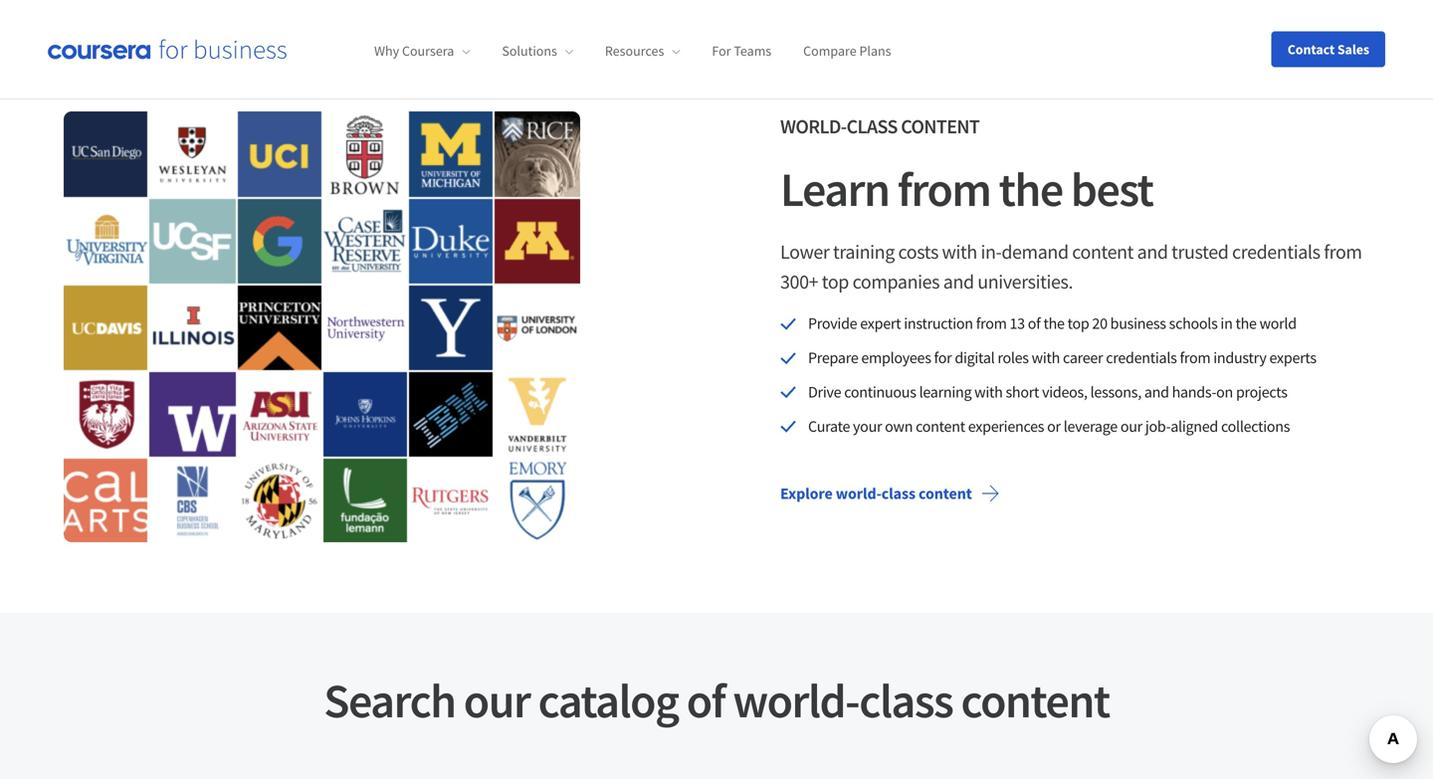 Task type: vqa. For each thing, say whether or not it's contained in the screenshot.
MSc Data Science (Statistics)
no



Task type: locate. For each thing, give the bounding box(es) containing it.
drive continuous learning with short videos, lessons, and hands-on projects
[[808, 382, 1288, 402]]

continuous
[[844, 382, 917, 402]]

top inside lower training costs with in-demand content and trusted credentials from 300+ top companies and universities.
[[822, 269, 849, 294]]

prepare employees for digital roles with career credentials from industry experts
[[808, 348, 1317, 368]]

costs
[[898, 240, 939, 264]]

search our catalog of world-class content
[[324, 671, 1110, 730]]

training
[[833, 240, 895, 264]]

schools
[[1169, 314, 1218, 334]]

0 vertical spatial and
[[1137, 240, 1168, 264]]

top
[[822, 269, 849, 294], [1068, 314, 1090, 334]]

and
[[1137, 240, 1168, 264], [943, 269, 974, 294], [1145, 382, 1169, 402]]

content
[[901, 114, 980, 139], [1072, 240, 1134, 264], [916, 417, 965, 436], [919, 484, 972, 504], [961, 671, 1110, 730]]

with right roles at right
[[1032, 348, 1060, 368]]

search
[[324, 671, 456, 730]]

experts
[[1270, 348, 1317, 368]]

top right '300+' at the top of page
[[822, 269, 849, 294]]

with
[[942, 240, 977, 264], [1032, 348, 1060, 368], [975, 382, 1003, 402]]

0 vertical spatial top
[[822, 269, 849, 294]]

learning
[[919, 382, 972, 402]]

short
[[1006, 382, 1039, 402]]

instruction
[[904, 314, 973, 334]]

world
[[1260, 314, 1297, 334]]

0 vertical spatial with
[[942, 240, 977, 264]]

13
[[1010, 314, 1025, 334]]

2 vertical spatial class
[[859, 671, 953, 730]]

experiences
[[968, 417, 1044, 436]]

expert
[[860, 314, 901, 334]]

0 horizontal spatial top
[[822, 269, 849, 294]]

with for in-
[[942, 240, 977, 264]]

the right 'in'
[[1236, 314, 1257, 334]]

resources
[[605, 42, 664, 60]]

with left in-
[[942, 240, 977, 264]]

and up job-
[[1145, 382, 1169, 402]]

solutions link
[[502, 42, 573, 60]]

2 vertical spatial and
[[1145, 382, 1169, 402]]

1 vertical spatial class
[[882, 484, 916, 504]]

compare
[[804, 42, 857, 60]]

0 vertical spatial credentials
[[1232, 240, 1321, 264]]

catalog
[[538, 671, 679, 730]]

career
[[1063, 348, 1103, 368]]

and up instruction
[[943, 269, 974, 294]]

videos,
[[1042, 382, 1088, 402]]

and left trusted
[[1137, 240, 1168, 264]]

of right catalog
[[687, 671, 725, 730]]

from
[[898, 159, 991, 219], [1324, 240, 1362, 264], [976, 314, 1007, 334], [1180, 348, 1211, 368]]

explore world-class content link
[[765, 470, 1016, 517]]

1 vertical spatial and
[[943, 269, 974, 294]]

world-class content
[[780, 114, 980, 139]]

the
[[999, 159, 1063, 219], [1044, 314, 1065, 334], [1236, 314, 1257, 334]]

leverage
[[1064, 417, 1118, 436]]

1 vertical spatial credentials
[[1106, 348, 1177, 368]]

1 horizontal spatial top
[[1068, 314, 1090, 334]]

credentials
[[1232, 240, 1321, 264], [1106, 348, 1177, 368]]

0 vertical spatial our
[[1121, 417, 1143, 436]]

with for short
[[975, 382, 1003, 402]]

or
[[1047, 417, 1061, 436]]

explore
[[780, 484, 833, 504]]

credentials down business
[[1106, 348, 1177, 368]]

contact sales button
[[1272, 31, 1386, 67]]

top left 20
[[1068, 314, 1090, 334]]

class
[[847, 114, 898, 139], [882, 484, 916, 504], [859, 671, 953, 730]]

digital
[[955, 348, 995, 368]]

of
[[1028, 314, 1041, 334], [687, 671, 725, 730]]

with inside lower training costs with in-demand content and trusted credentials from 300+ top companies and universities.
[[942, 240, 977, 264]]

0 horizontal spatial of
[[687, 671, 725, 730]]

employees
[[861, 348, 931, 368]]

contact sales
[[1288, 40, 1370, 58]]

for
[[712, 42, 731, 60]]

1 horizontal spatial of
[[1028, 314, 1041, 334]]

credentials up 'world'
[[1232, 240, 1321, 264]]

of right 13
[[1028, 314, 1041, 334]]

coursera for business image
[[48, 39, 287, 59]]

resources link
[[605, 42, 680, 60]]

0 horizontal spatial our
[[464, 671, 530, 730]]

plans
[[860, 42, 892, 60]]

world-
[[836, 484, 882, 504], [733, 671, 859, 730]]

for
[[934, 348, 952, 368]]

lessons,
[[1091, 382, 1142, 402]]

with left short
[[975, 382, 1003, 402]]

the up 'prepare employees for digital roles with career credentials from industry experts'
[[1044, 314, 1065, 334]]

1 horizontal spatial credentials
[[1232, 240, 1321, 264]]

explore world-class content
[[780, 484, 972, 504]]

content inside explore world-class content link
[[919, 484, 972, 504]]

2 vertical spatial with
[[975, 382, 1003, 402]]

on
[[1217, 382, 1233, 402]]

our
[[1121, 417, 1143, 436], [464, 671, 530, 730]]

for teams link
[[712, 42, 772, 60]]

content inside lower training costs with in-demand content and trusted credentials from 300+ top companies and universities.
[[1072, 240, 1134, 264]]

curate
[[808, 417, 850, 436]]



Task type: describe. For each thing, give the bounding box(es) containing it.
world-
[[780, 114, 847, 139]]

in-
[[981, 240, 1002, 264]]

hands-
[[1172, 382, 1217, 402]]

for teams
[[712, 42, 772, 60]]

learn from the best
[[780, 159, 1153, 219]]

projects
[[1236, 382, 1288, 402]]

and for videos,
[[1145, 382, 1169, 402]]

provide
[[808, 314, 857, 334]]

companies
[[853, 269, 940, 294]]

from inside lower training costs with in-demand content and trusted credentials from 300+ top companies and universities.
[[1324, 240, 1362, 264]]

why
[[374, 42, 399, 60]]

0 vertical spatial world-
[[836, 484, 882, 504]]

1 vertical spatial with
[[1032, 348, 1060, 368]]

own
[[885, 417, 913, 436]]

business
[[1111, 314, 1166, 334]]

0 vertical spatial class
[[847, 114, 898, 139]]

industry
[[1214, 348, 1267, 368]]

demand
[[1002, 240, 1069, 264]]

learn
[[780, 159, 890, 219]]

0 vertical spatial of
[[1028, 314, 1041, 334]]

contact
[[1288, 40, 1335, 58]]

0 horizontal spatial credentials
[[1106, 348, 1177, 368]]

lower
[[780, 240, 830, 264]]

credentials inside lower training costs with in-demand content and trusted credentials from 300+ top companies and universities.
[[1232, 240, 1321, 264]]

curate your own content experiences or leverage our job-aligned collections
[[808, 417, 1290, 436]]

best
[[1071, 159, 1153, 219]]

job-
[[1146, 417, 1171, 436]]

drive
[[808, 382, 841, 402]]

prepare
[[808, 348, 859, 368]]

the up demand
[[999, 159, 1063, 219]]

sales
[[1338, 40, 1370, 58]]

trusted
[[1172, 240, 1229, 264]]

solutions
[[502, 42, 557, 60]]

provide expert instruction from 13 of the top 20 business schools in the world
[[808, 314, 1297, 334]]

20
[[1092, 314, 1108, 334]]

why coursera
[[374, 42, 454, 60]]

lower training costs with in-demand content and trusted credentials from 300+ top companies and universities.
[[780, 240, 1362, 294]]

thirty logos from well known universities image
[[64, 112, 580, 543]]

and for demand
[[1137, 240, 1168, 264]]

aligned
[[1171, 417, 1219, 436]]

300+
[[780, 269, 818, 294]]

teams
[[734, 42, 772, 60]]

universities.
[[978, 269, 1073, 294]]

1 horizontal spatial our
[[1121, 417, 1143, 436]]

why coursera link
[[374, 42, 470, 60]]

in
[[1221, 314, 1233, 334]]

compare plans link
[[804, 42, 892, 60]]

1 vertical spatial world-
[[733, 671, 859, 730]]

your
[[853, 417, 882, 436]]

1 vertical spatial of
[[687, 671, 725, 730]]

collections
[[1221, 417, 1290, 436]]

coursera
[[402, 42, 454, 60]]

roles
[[998, 348, 1029, 368]]

compare plans
[[804, 42, 892, 60]]

1 vertical spatial our
[[464, 671, 530, 730]]

1 vertical spatial top
[[1068, 314, 1090, 334]]



